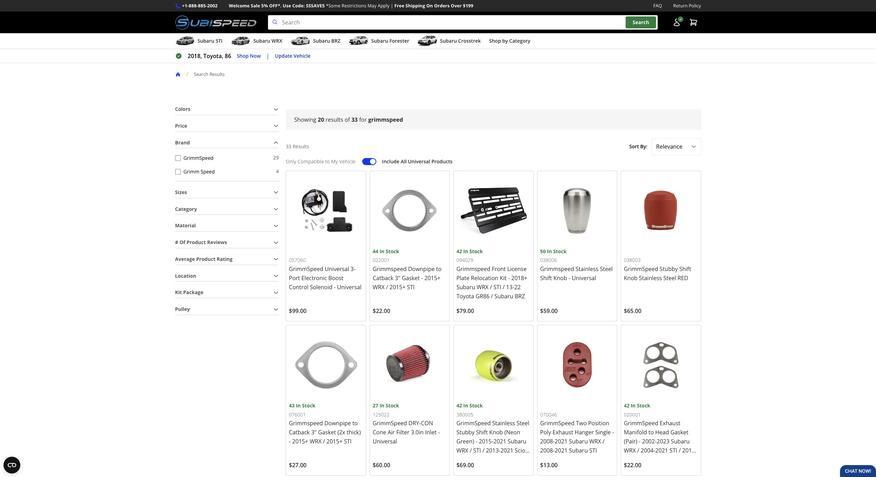 Task type: describe. For each thing, give the bounding box(es) containing it.
stainless for grimmspeed
[[576, 265, 598, 273]]

stock for grimmspeed downpipe to catback 3" gasket - 2015+ wrx / 2015+ sti
[[386, 248, 399, 255]]

subaru wrx
[[253, 37, 282, 44]]

kit package
[[175, 289, 203, 296]]

13-
[[506, 283, 514, 291]]

search results
[[194, 71, 225, 77]]

$22.00 for grimmspeed downpipe to catback 3" gasket - 2015+ wrx / 2015+ sti
[[373, 307, 390, 315]]

$65.00
[[624, 307, 641, 315]]

apply
[[378, 2, 390, 9]]

toyota inside 42 in stock 380005 grimmspeed stainless steel stubby shift knob (neon green) - 2015-2021 subaru wrx / sti / 2013-2021 scion fr-s / subaru brz / toyota 86
[[508, 456, 526, 464]]

may
[[368, 2, 377, 9]]

average
[[175, 256, 195, 262]]

50
[[540, 248, 546, 255]]

colors
[[175, 106, 190, 112]]

sizes button
[[175, 187, 279, 198]]

inlet
[[425, 429, 437, 436]]

sti inside the "42 in stock 094029 grimmspeed front license plate relocation kit - 2018+ subaru wrx / sti / 13-22 toyota gr86 / subaru brz"
[[493, 283, 501, 291]]

shop by category
[[489, 37, 530, 44]]

0 vertical spatial |
[[391, 2, 393, 9]]

use
[[283, 2, 291, 9]]

package
[[183, 289, 203, 296]]

stock for grimmspeed exhaust manifold to head gasket (pair) - 2002-2023 subaru wrx / 2004-2021 sti / 2013- 2020 brz
[[637, 402, 650, 409]]

rating
[[217, 256, 233, 262]]

wrx inside 42 in stock 380005 grimmspeed stainless steel stubby shift knob (neon green) - 2015-2021 subaru wrx / sti / 2013-2021 scion fr-s / subaru brz / toyota 86
[[456, 447, 468, 454]]

shipping
[[406, 2, 425, 9]]

86 inside 42 in stock 380005 grimmspeed stainless steel stubby shift knob (neon green) - 2015-2021 subaru wrx / sti / 2013-2021 scion fr-s / subaru brz / toyota 86
[[456, 465, 463, 473]]

*some restrictions may apply | free shipping on orders over $199
[[326, 2, 473, 9]]

air
[[388, 429, 395, 436]]

grimmspeed stainless steel stubby shift knob (neon green) - 2015-2021 subaru wrx / sti / 2013-2021 scion fr-s / subaru brz / toyota 86 image
[[456, 328, 530, 402]]

27
[[373, 402, 378, 409]]

category
[[509, 37, 530, 44]]

include
[[382, 158, 399, 165]]

steel for grimmspeed stainless steel shift knob  - universal
[[600, 265, 613, 273]]

faq
[[653, 2, 662, 9]]

subispeed logo image
[[175, 15, 257, 30]]

a subaru sti thumbnail image image
[[175, 36, 195, 46]]

button image
[[672, 18, 681, 27]]

stock for grimmspeed stainless steel shift knob  - universal
[[553, 248, 567, 255]]

grimmspeed
[[368, 116, 403, 123]]

results for 33 results
[[293, 143, 309, 150]]

2015-
[[479, 438, 493, 445]]

grimmspeed up the grimm speed
[[183, 155, 213, 161]]

vehicle inside button
[[294, 52, 311, 59]]

stock for grimmspeed dry-con cone air filter 3.0in inlet - universal
[[386, 402, 399, 409]]

0 vertical spatial of
[[345, 116, 350, 123]]

kit inside dropdown button
[[175, 289, 182, 296]]

con
[[421, 419, 433, 427]]

stubby inside 42 in stock 380005 grimmspeed stainless steel stubby shift knob (neon green) - 2015-2021 subaru wrx / sti / 2013-2021 scion fr-s / subaru brz / toyota 86
[[456, 429, 475, 436]]

wrx inside 43 in stock 076001 grimmspeed downpipe to catback 3" gasket (2x thick) - 2015+ wrx / 2015+ sti
[[310, 438, 322, 445]]

shift inside 50 in stock 038006 grimmspeed stainless steel shift knob  - universal
[[540, 274, 552, 282]]

2020
[[624, 456, 637, 464]]

$99.00
[[289, 307, 307, 315]]

Select... button
[[652, 138, 701, 155]]

brand
[[175, 139, 190, 146]]

#
[[175, 239, 178, 246]]

wrx inside the "42 in stock 094029 grimmspeed front license plate relocation kit - 2018+ subaru wrx / sti / 13-22 toyota gr86 / subaru brz"
[[477, 283, 489, 291]]

subaru forester button
[[349, 35, 409, 49]]

sti inside 43 in stock 076001 grimmspeed downpipe to catback 3" gasket (2x thick) - 2015+ wrx / 2015+ sti
[[344, 438, 352, 445]]

stainless for grimmspeed
[[492, 419, 515, 427]]

sort by:
[[629, 143, 647, 150]]

0 horizontal spatial |
[[266, 52, 269, 60]]

grimmspeed inside '070046 grimmspeed two position poly exhaust hanger single  - 2008-2021 subaru wrx / 2008-2021 subaru sti'
[[540, 419, 575, 427]]

057060 grimmspeed universal 3- port electronic boost control solenoid - universal
[[289, 257, 361, 291]]

brand button
[[175, 137, 279, 148]]

electronic
[[301, 274, 327, 282]]

brz inside dropdown button
[[331, 37, 340, 44]]

885-
[[198, 2, 207, 9]]

grimmspeed dry-con cone air filter 3.0in inlet - universal image
[[373, 328, 447, 402]]

- inside the "42 in stock 094029 grimmspeed front license plate relocation kit - 2018+ subaru wrx / sti / 13-22 toyota gr86 / subaru brz"
[[508, 274, 510, 282]]

universal inside '27 in stock 125022 grimmspeed dry-con cone air filter 3.0in inlet - universal'
[[373, 438, 397, 445]]

grimmspeed for grimmspeed downpipe to catback 3" gasket (2x thick) - 2015+ wrx / 2015+ sti
[[289, 419, 323, 427]]

shop for shop by category
[[489, 37, 501, 44]]

home image
[[175, 71, 181, 77]]

price
[[175, 122, 187, 129]]

search input field
[[268, 15, 658, 30]]

update vehicle button
[[275, 52, 311, 60]]

2018, toyota, 86
[[188, 52, 231, 60]]

forester
[[389, 37, 409, 44]]

grimmspeed downpipe to catback 3" gasket - 2015+ wrx / 2015+ sti image
[[373, 174, 447, 248]]

category button
[[175, 204, 279, 215]]

over
[[451, 2, 462, 9]]

subaru sti
[[197, 37, 223, 44]]

knob inside 50 in stock 038006 grimmspeed stainless steel shift knob  - universal
[[553, 274, 567, 282]]

3" for wrx
[[311, 429, 317, 436]]

price button
[[175, 121, 279, 131]]

sti inside 42 in stock 380005 grimmspeed stainless steel stubby shift knob (neon green) - 2015-2021 subaru wrx / sti / 2013-2021 scion fr-s / subaru brz / toyota 86
[[473, 447, 481, 454]]

888-
[[189, 2, 198, 9]]

070046 grimmspeed two position poly exhaust hanger single  - 2008-2021 subaru wrx / 2008-2021 subaru sti
[[540, 411, 614, 454]]

020001
[[624, 411, 641, 418]]

2002
[[207, 2, 218, 9]]

welcome
[[229, 2, 250, 9]]

brz inside '42 in stock 020001 grimmspeed exhaust manifold to head gasket (pair) - 2002-2023 subaru wrx / 2004-2021 sti / 2013- 2020 brz'
[[638, 456, 648, 464]]

thick)
[[347, 429, 361, 436]]

2 2008- from the top
[[540, 447, 555, 454]]

50 in stock 038006 grimmspeed stainless steel shift knob  - universal
[[540, 248, 613, 282]]

product inside dropdown button
[[187, 239, 206, 246]]

grimmspeed exhaust manifold to head gasket (pair) - 2002-2023 subaru wrx / 2004-2021 sti / 2013-2020 brz image
[[624, 328, 698, 402]]

restrictions
[[342, 2, 366, 9]]

42 for grimmspeed front license plate relocation kit - 2018+ subaru wrx / sti / 13-22 toyota gr86 / subaru brz
[[456, 248, 462, 255]]

scion
[[515, 447, 529, 454]]

a subaru wrx thumbnail image image
[[231, 36, 251, 46]]

free
[[394, 2, 404, 9]]

grimmspeed for grimmspeed downpipe to catback 3" gasket - 2015+ wrx / 2015+ sti
[[373, 265, 407, 273]]

$79.00
[[456, 307, 474, 315]]

now
[[250, 52, 261, 59]]

speed
[[201, 168, 215, 175]]

sort
[[629, 143, 639, 150]]

+1-888-885-2002 link
[[182, 2, 218, 9]]

in for grimmspeed downpipe to catback 3" gasket - 2015+ wrx / 2015+ sti
[[380, 248, 384, 255]]

in for grimmspeed dry-con cone air filter 3.0in inlet - universal
[[380, 402, 384, 409]]

4
[[276, 168, 279, 175]]

(pair)
[[624, 438, 637, 445]]

27 in stock 125022 grimmspeed dry-con cone air filter 3.0in inlet - universal
[[373, 402, 440, 445]]

of inside dropdown button
[[179, 239, 185, 246]]

average product rating button
[[175, 254, 279, 265]]

in for grimmspeed downpipe to catback 3" gasket (2x thick) - 2015+ wrx / 2015+ sti
[[296, 402, 301, 409]]

include all universal products
[[382, 158, 452, 165]]

5%
[[261, 2, 268, 9]]

catback for /
[[373, 274, 394, 282]]

subaru sti button
[[175, 35, 223, 49]]

on
[[426, 2, 433, 9]]

wrx inside the 44 in stock 022001 grimmspeed downpipe to catback 3" gasket - 2015+ wrx / 2015+ sti
[[373, 283, 385, 291]]

grimmspeed stainless steel shift knob  - universal image
[[540, 174, 614, 248]]

29
[[273, 154, 279, 161]]

exhaust for gasket
[[660, 419, 680, 427]]

(2x
[[337, 429, 345, 436]]

in for grimmspeed front license plate relocation kit - 2018+ subaru wrx / sti / 13-22 toyota gr86 / subaru brz
[[463, 248, 468, 255]]

gasket for wrx
[[318, 429, 336, 436]]

only
[[286, 158, 296, 165]]

product inside dropdown button
[[196, 256, 216, 262]]

orders
[[434, 2, 450, 9]]

steel for grimmspeed stubby shift knob stainless steel red
[[663, 274, 676, 282]]

sti inside '42 in stock 020001 grimmspeed exhaust manifold to head gasket (pair) - 2002-2023 subaru wrx / 2004-2021 sti / 2013- 2020 brz'
[[670, 447, 677, 454]]

2018,
[[188, 52, 202, 60]]

070046
[[540, 411, 557, 418]]

poly
[[540, 429, 551, 436]]

products
[[431, 158, 452, 165]]

to inside the 44 in stock 022001 grimmspeed downpipe to catback 3" gasket - 2015+ wrx / 2015+ sti
[[436, 265, 442, 273]]

kit package button
[[175, 287, 279, 298]]

position
[[588, 419, 609, 427]]

a subaru crosstrek thumbnail image image
[[418, 36, 437, 46]]

universal inside 50 in stock 038006 grimmspeed stainless steel shift knob  - universal
[[572, 274, 596, 282]]

toyota inside the "42 in stock 094029 grimmspeed front license plate relocation kit - 2018+ subaru wrx / sti / 13-22 toyota gr86 / subaru brz"
[[456, 292, 474, 300]]

subaru brz button
[[291, 35, 340, 49]]

$27.00
[[289, 461, 307, 469]]

wrx inside '070046 grimmspeed two position poly exhaust hanger single  - 2008-2021 subaru wrx / 2008-2021 subaru sti'
[[589, 438, 601, 445]]

2013- inside '42 in stock 020001 grimmspeed exhaust manifold to head gasket (pair) - 2002-2023 subaru wrx / 2004-2021 sti / 2013- 2020 brz'
[[682, 447, 697, 454]]

gasket for subaru
[[671, 429, 688, 436]]



Task type: vqa. For each thing, say whether or not it's contained in the screenshot.
Steel
yes



Task type: locate. For each thing, give the bounding box(es) containing it.
1 vertical spatial stubby
[[456, 429, 475, 436]]

1 horizontal spatial catback
[[373, 274, 394, 282]]

0 vertical spatial exhaust
[[660, 419, 680, 427]]

1 horizontal spatial exhaust
[[660, 419, 680, 427]]

380005
[[456, 411, 473, 418]]

reviews
[[207, 239, 227, 246]]

wrx inside '42 in stock 020001 grimmspeed exhaust manifold to head gasket (pair) - 2002-2023 subaru wrx / 2004-2021 sti / 2013- 2020 brz'
[[624, 447, 636, 454]]

2013- inside 42 in stock 380005 grimmspeed stainless steel stubby shift knob (neon green) - 2015-2021 subaru wrx / sti / 2013-2021 scion fr-s / subaru brz / toyota 86
[[486, 447, 501, 454]]

1 horizontal spatial downpipe
[[408, 265, 435, 273]]

gasket inside '42 in stock 020001 grimmspeed exhaust manifold to head gasket (pair) - 2002-2023 subaru wrx / 2004-2021 sti / 2013- 2020 brz'
[[671, 429, 688, 436]]

2021
[[493, 438, 506, 445], [555, 438, 568, 445], [501, 447, 513, 454], [555, 447, 568, 454], [655, 447, 668, 454]]

1 vertical spatial toyota
[[508, 456, 526, 464]]

results
[[209, 71, 225, 77], [293, 143, 309, 150]]

in right 50
[[547, 248, 552, 255]]

1 vertical spatial $22.00
[[624, 461, 641, 469]]

1 horizontal spatial knob
[[553, 274, 567, 282]]

42 in stock 094029 grimmspeed front license plate relocation kit - 2018+ subaru wrx / sti / 13-22 toyota gr86 / subaru brz
[[456, 248, 527, 300]]

for
[[359, 116, 367, 123]]

cone
[[373, 429, 386, 436]]

shift inside 42 in stock 380005 grimmspeed stainless steel stubby shift knob (neon green) - 2015-2021 subaru wrx / sti / 2013-2021 scion fr-s / subaru brz / toyota 86
[[476, 429, 488, 436]]

86
[[225, 52, 231, 60], [456, 465, 463, 473]]

stock inside 42 in stock 380005 grimmspeed stainless steel stubby shift knob (neon green) - 2015-2021 subaru wrx / sti / 2013-2021 scion fr-s / subaru brz / toyota 86
[[469, 402, 483, 409]]

catback down the 076001 at the bottom left of page
[[289, 429, 310, 436]]

stock inside 50 in stock 038006 grimmspeed stainless steel shift knob  - universal
[[553, 248, 567, 255]]

knob
[[553, 274, 567, 282], [624, 274, 638, 282], [489, 429, 503, 436]]

1 vertical spatial 3"
[[311, 429, 317, 436]]

subaru brz
[[313, 37, 340, 44]]

location button
[[175, 271, 279, 281]]

shop for shop now
[[237, 52, 249, 59]]

sti
[[216, 37, 223, 44], [407, 283, 415, 291], [493, 283, 501, 291], [344, 438, 352, 445], [473, 447, 481, 454], [589, 447, 597, 454], [670, 447, 677, 454]]

in inside '27 in stock 125022 grimmspeed dry-con cone air filter 3.0in inlet - universal'
[[380, 402, 384, 409]]

stainless inside 42 in stock 380005 grimmspeed stainless steel stubby shift knob (neon green) - 2015-2021 subaru wrx / sti / 2013-2021 scion fr-s / subaru brz / toyota 86
[[492, 419, 515, 427]]

subaru wrx button
[[231, 35, 282, 49]]

grimmspeed inside the 038003 grimmspeed stubby shift knob stainless steel red
[[624, 265, 658, 273]]

0 vertical spatial 86
[[225, 52, 231, 60]]

1 vertical spatial |
[[266, 52, 269, 60]]

open widget image
[[3, 457, 20, 474]]

knob inside the 038003 grimmspeed stubby shift knob stainless steel red
[[624, 274, 638, 282]]

1 horizontal spatial steel
[[600, 265, 613, 273]]

$199
[[463, 2, 473, 9]]

1 horizontal spatial 2013-
[[682, 447, 697, 454]]

return
[[673, 2, 688, 9]]

search inside search button
[[633, 19, 649, 26]]

0 horizontal spatial results
[[209, 71, 225, 77]]

red
[[678, 274, 688, 282]]

1 horizontal spatial shop
[[489, 37, 501, 44]]

2 vertical spatial stainless
[[492, 419, 515, 427]]

stock for grimmspeed front license plate relocation kit - 2018+ subaru wrx / sti / 13-22 toyota gr86 / subaru brz
[[469, 248, 483, 255]]

$13.00
[[540, 461, 558, 469]]

0 vertical spatial 3"
[[395, 274, 400, 282]]

grimmspeed down 380005
[[456, 419, 491, 427]]

brz inside the "42 in stock 094029 grimmspeed front license plate relocation kit - 2018+ subaru wrx / sti / 13-22 toyota gr86 / subaru brz"
[[515, 292, 525, 300]]

stainless inside the 038003 grimmspeed stubby shift knob stainless steel red
[[639, 274, 662, 282]]

stock up 020001
[[637, 402, 650, 409]]

in inside 43 in stock 076001 grimmspeed downpipe to catback 3" gasket (2x thick) - 2015+ wrx / 2015+ sti
[[296, 402, 301, 409]]

vehicle
[[294, 52, 311, 59], [339, 158, 355, 165]]

in inside 42 in stock 380005 grimmspeed stainless steel stubby shift knob (neon green) - 2015-2021 subaru wrx / sti / 2013-2021 scion fr-s / subaru brz / toyota 86
[[463, 402, 468, 409]]

0 horizontal spatial knob
[[489, 429, 503, 436]]

33 up only
[[286, 143, 291, 150]]

search
[[633, 19, 649, 26], [194, 71, 208, 77]]

stubby up green) on the bottom of the page
[[456, 429, 475, 436]]

2 vertical spatial shift
[[476, 429, 488, 436]]

stock up 094029
[[469, 248, 483, 255]]

grimmspeed inside 50 in stock 038006 grimmspeed stainless steel shift knob  - universal
[[540, 265, 574, 273]]

1 vertical spatial shift
[[540, 274, 552, 282]]

/ inside the 44 in stock 022001 grimmspeed downpipe to catback 3" gasket - 2015+ wrx / 2015+ sti
[[386, 283, 388, 291]]

stubby up red on the right bottom of page
[[660, 265, 678, 273]]

port
[[289, 274, 300, 282]]

86 down fr-
[[456, 465, 463, 473]]

1 vertical spatial downpipe
[[324, 419, 351, 427]]

stock up 125022 on the left
[[386, 402, 399, 409]]

3.0in
[[411, 429, 424, 436]]

results up compatible
[[293, 143, 309, 150]]

s
[[465, 456, 468, 464]]

stock inside the "42 in stock 094029 grimmspeed front license plate relocation kit - 2018+ subaru wrx / sti / 13-22 toyota gr86 / subaru brz"
[[469, 248, 483, 255]]

grimmspeed
[[183, 155, 213, 161], [289, 265, 323, 273], [624, 265, 658, 273], [373, 419, 407, 427], [456, 419, 491, 427], [540, 419, 575, 427], [624, 419, 658, 427]]

in inside the 44 in stock 022001 grimmspeed downpipe to catback 3" gasket - 2015+ wrx / 2015+ sti
[[380, 248, 384, 255]]

grimmspeed inside the 44 in stock 022001 grimmspeed downpipe to catback 3" gasket - 2015+ wrx / 2015+ sti
[[373, 265, 407, 273]]

0 horizontal spatial exhaust
[[553, 429, 573, 436]]

1 vertical spatial vehicle
[[339, 158, 355, 165]]

in for grimmspeed stainless steel shift knob  - universal
[[547, 248, 552, 255]]

43 in stock 076001 grimmspeed downpipe to catback 3" gasket (2x thick) - 2015+ wrx / 2015+ sti
[[289, 402, 361, 445]]

3" inside 43 in stock 076001 grimmspeed downpipe to catback 3" gasket (2x thick) - 2015+ wrx / 2015+ sti
[[311, 429, 317, 436]]

0 horizontal spatial 86
[[225, 52, 231, 60]]

0 horizontal spatial steel
[[517, 419, 529, 427]]

0 horizontal spatial search
[[194, 71, 208, 77]]

catback down '022001'
[[373, 274, 394, 282]]

return policy link
[[673, 2, 701, 9]]

0 horizontal spatial $22.00
[[373, 307, 390, 315]]

brz inside 42 in stock 380005 grimmspeed stainless steel stubby shift knob (neon green) - 2015-2021 subaru wrx / sti / 2013-2021 scion fr-s / subaru brz / toyota 86
[[493, 456, 503, 464]]

stainless inside 50 in stock 038006 grimmspeed stainless steel shift knob  - universal
[[576, 265, 598, 273]]

kit left package
[[175, 289, 182, 296]]

showing 20 results of 33 for grimmspeed
[[294, 116, 403, 123]]

stock inside '27 in stock 125022 grimmspeed dry-con cone air filter 3.0in inlet - universal'
[[386, 402, 399, 409]]

brz down 22
[[515, 292, 525, 300]]

exhaust inside '42 in stock 020001 grimmspeed exhaust manifold to head gasket (pair) - 2002-2023 subaru wrx / 2004-2021 sti / 2013- 2020 brz'
[[660, 419, 680, 427]]

grimmspeed down 070046
[[540, 419, 575, 427]]

to inside '42 in stock 020001 grimmspeed exhaust manifold to head gasket (pair) - 2002-2023 subaru wrx / 2004-2021 sti / 2013- 2020 brz'
[[648, 429, 654, 436]]

relocation
[[471, 274, 498, 282]]

- inside the 44 in stock 022001 grimmspeed downpipe to catback 3" gasket - 2015+ wrx / 2015+ sti
[[421, 274, 423, 282]]

gasket for 2015+
[[402, 274, 420, 282]]

stainless
[[576, 265, 598, 273], [639, 274, 662, 282], [492, 419, 515, 427]]

faq link
[[653, 2, 662, 9]]

vehicle down a subaru brz thumbnail image
[[294, 52, 311, 59]]

exhaust inside '070046 grimmspeed two position poly exhaust hanger single  - 2008-2021 subaru wrx / 2008-2021 subaru sti'
[[553, 429, 573, 436]]

vehicle right 'my'
[[339, 158, 355, 165]]

1 vertical spatial catback
[[289, 429, 310, 436]]

in up 094029
[[463, 248, 468, 255]]

0 vertical spatial results
[[209, 71, 225, 77]]

0 horizontal spatial 3"
[[311, 429, 317, 436]]

stubby
[[660, 265, 678, 273], [456, 429, 475, 436]]

grimmspeed up air
[[373, 419, 407, 427]]

2008- up $13.00
[[540, 447, 555, 454]]

1 vertical spatial 2008-
[[540, 447, 555, 454]]

update
[[275, 52, 292, 59]]

Grimm Speed button
[[175, 169, 181, 174]]

steel for grimmspeed stainless steel stubby shift knob (neon green) - 2015-2021 subaru wrx / sti / 2013-2021 scion fr-s / subaru brz / toyota 86
[[517, 419, 529, 427]]

0 horizontal spatial 2013-
[[486, 447, 501, 454]]

all
[[401, 158, 407, 165]]

0 vertical spatial steel
[[600, 265, 613, 273]]

20
[[318, 116, 324, 123]]

brz left a subaru forester thumbnail image
[[331, 37, 340, 44]]

subaru
[[197, 37, 214, 44], [253, 37, 270, 44], [313, 37, 330, 44], [371, 37, 388, 44], [440, 37, 457, 44], [456, 283, 475, 291], [495, 292, 513, 300], [508, 438, 526, 445], [569, 438, 588, 445], [671, 438, 690, 445], [569, 447, 588, 454], [473, 456, 491, 464]]

- inside 42 in stock 380005 grimmspeed stainless steel stubby shift knob (neon green) - 2015-2021 subaru wrx / sti / 2013-2021 scion fr-s / subaru brz / toyota 86
[[476, 438, 477, 445]]

+1-
[[182, 2, 189, 9]]

42 inside 42 in stock 380005 grimmspeed stainless steel stubby shift knob (neon green) - 2015-2021 subaru wrx / sti / 2013-2021 scion fr-s / subaru brz / toyota 86
[[456, 402, 462, 409]]

single
[[595, 429, 611, 436]]

1 horizontal spatial of
[[345, 116, 350, 123]]

downpipe inside 43 in stock 076001 grimmspeed downpipe to catback 3" gasket (2x thick) - 2015+ wrx / 2015+ sti
[[324, 419, 351, 427]]

my
[[331, 158, 338, 165]]

grimmspeed inside '27 in stock 125022 grimmspeed dry-con cone air filter 3.0in inlet - universal'
[[373, 419, 407, 427]]

0 horizontal spatial stubby
[[456, 429, 475, 436]]

sti inside the 44 in stock 022001 grimmspeed downpipe to catback 3" gasket - 2015+ wrx / 2015+ sti
[[407, 283, 415, 291]]

subaru inside '42 in stock 020001 grimmspeed exhaust manifold to head gasket (pair) - 2002-2023 subaru wrx / 2004-2021 sti / 2013- 2020 brz'
[[671, 438, 690, 445]]

of right #
[[179, 239, 185, 246]]

stock for grimmspeed stainless steel stubby shift knob (neon green) - 2015-2021 subaru wrx / sti / 2013-2021 scion fr-s / subaru brz / toyota 86
[[469, 402, 483, 409]]

1 horizontal spatial 3"
[[395, 274, 400, 282]]

exhaust up the head
[[660, 419, 680, 427]]

filter
[[396, 429, 409, 436]]

0 horizontal spatial of
[[179, 239, 185, 246]]

in for grimmspeed stainless steel stubby shift knob (neon green) - 2015-2021 subaru wrx / sti / 2013-2021 scion fr-s / subaru brz / toyota 86
[[463, 402, 468, 409]]

in for grimmspeed exhaust manifold to head gasket (pair) - 2002-2023 subaru wrx / 2004-2021 sti / 2013- 2020 brz
[[631, 402, 636, 409]]

colors button
[[175, 104, 279, 115]]

toyota up $79.00
[[456, 292, 474, 300]]

1 horizontal spatial stainless
[[576, 265, 598, 273]]

33 left for
[[351, 116, 358, 123]]

1 vertical spatial of
[[179, 239, 185, 246]]

wrx inside dropdown button
[[272, 37, 282, 44]]

1 horizontal spatial vehicle
[[339, 158, 355, 165]]

2 horizontal spatial steel
[[663, 274, 676, 282]]

in right 44
[[380, 248, 384, 255]]

license
[[507, 265, 527, 273]]

1 horizontal spatial $22.00
[[624, 461, 641, 469]]

return policy
[[673, 2, 701, 9]]

2008- down poly
[[540, 438, 555, 445]]

42 up 380005
[[456, 402, 462, 409]]

grimmspeed up "electronic"
[[289, 265, 323, 273]]

/ inside 43 in stock 076001 grimmspeed downpipe to catback 3" gasket (2x thick) - 2015+ wrx / 2015+ sti
[[323, 438, 325, 445]]

- inside '27 in stock 125022 grimmspeed dry-con cone air filter 3.0in inlet - universal'
[[438, 429, 440, 436]]

0 vertical spatial catback
[[373, 274, 394, 282]]

grimmspeed down 094029
[[456, 265, 490, 273]]

0 horizontal spatial vehicle
[[294, 52, 311, 59]]

knob inside 42 in stock 380005 grimmspeed stainless steel stubby shift knob (neon green) - 2015-2021 subaru wrx / sti / 2013-2021 scion fr-s / subaru brz / toyota 86
[[489, 429, 503, 436]]

steel inside the 038003 grimmspeed stubby shift knob stainless steel red
[[663, 274, 676, 282]]

grimmspeed down 038003
[[624, 265, 658, 273]]

1 horizontal spatial toyota
[[508, 456, 526, 464]]

location
[[175, 272, 196, 279]]

in up 380005
[[463, 402, 468, 409]]

exhaust
[[660, 419, 680, 427], [553, 429, 573, 436]]

86 right toyota,
[[225, 52, 231, 60]]

1 horizontal spatial |
[[391, 2, 393, 9]]

grimmspeed downpipe to catback 3" gasket (2x thick) - 2015+ wrx / 2015+ sti image
[[289, 328, 363, 402]]

2 horizontal spatial stainless
[[639, 274, 662, 282]]

1 horizontal spatial 33
[[351, 116, 358, 123]]

pulley
[[175, 306, 190, 312]]

grimmspeed stubby shift knob stainless steel red image
[[624, 174, 698, 248]]

knob down 038003
[[624, 274, 638, 282]]

catback inside 43 in stock 076001 grimmspeed downpipe to catback 3" gasket (2x thick) - 2015+ wrx / 2015+ sti
[[289, 429, 310, 436]]

| right now
[[266, 52, 269, 60]]

exhaust right poly
[[553, 429, 573, 436]]

stainless for knob
[[639, 274, 662, 282]]

exhaust for 2008-
[[553, 429, 573, 436]]

shift down 038006
[[540, 274, 552, 282]]

1 vertical spatial 86
[[456, 465, 463, 473]]

42 for grimmspeed exhaust manifold to head gasket (pair) - 2002-2023 subaru wrx / 2004-2021 sti / 2013- 2020 brz
[[624, 402, 630, 409]]

sti inside dropdown button
[[216, 37, 223, 44]]

search for search results
[[194, 71, 208, 77]]

0 vertical spatial downpipe
[[408, 265, 435, 273]]

/ inside '070046 grimmspeed two position poly exhaust hanger single  - 2008-2021 subaru wrx / 2008-2021 subaru sti'
[[603, 438, 605, 445]]

2 horizontal spatial shift
[[679, 265, 691, 273]]

toyota down the scion
[[508, 456, 526, 464]]

- inside 50 in stock 038006 grimmspeed stainless steel shift knob  - universal
[[569, 274, 570, 282]]

1 horizontal spatial shift
[[540, 274, 552, 282]]

product
[[187, 239, 206, 246], [196, 256, 216, 262]]

# of product reviews button
[[175, 237, 279, 248]]

grimmspeed down 038006
[[540, 265, 574, 273]]

stock inside 43 in stock 076001 grimmspeed downpipe to catback 3" gasket (2x thick) - 2015+ wrx / 2015+ sti
[[302, 402, 315, 409]]

shift inside the 038003 grimmspeed stubby shift knob stainless steel red
[[679, 265, 691, 273]]

grimmspeed inside '42 in stock 020001 grimmspeed exhaust manifold to head gasket (pair) - 2002-2023 subaru wrx / 2004-2021 sti / 2013- 2020 brz'
[[624, 419, 658, 427]]

stock up the 076001 at the bottom left of page
[[302, 402, 315, 409]]

0 vertical spatial stainless
[[576, 265, 598, 273]]

grimmspeed inside 057060 grimmspeed universal 3- port electronic boost control solenoid - universal
[[289, 265, 323, 273]]

$22.00 for grimmspeed exhaust manifold to head gasket (pair) - 2002-2023 subaru wrx / 2004-2021 sti / 2013- 2020 brz
[[624, 461, 641, 469]]

stock up 380005
[[469, 402, 483, 409]]

0 horizontal spatial catback
[[289, 429, 310, 436]]

of right results
[[345, 116, 350, 123]]

038003
[[624, 257, 641, 263]]

grimmspeed inside the "42 in stock 094029 grimmspeed front license plate relocation kit - 2018+ subaru wrx / sti / 13-22 toyota gr86 / subaru brz"
[[456, 265, 490, 273]]

grimmspeed
[[373, 265, 407, 273], [456, 265, 490, 273], [540, 265, 574, 273], [289, 419, 323, 427]]

toyota,
[[203, 52, 223, 60]]

solenoid
[[310, 283, 332, 291]]

gasket inside the 44 in stock 022001 grimmspeed downpipe to catback 3" gasket - 2015+ wrx / 2015+ sti
[[402, 274, 420, 282]]

1 vertical spatial steel
[[663, 274, 676, 282]]

0 horizontal spatial 33
[[286, 143, 291, 150]]

grimmspeed front license plate relocation kit - 2018+ subaru wrx / sti / 13-22 toyota gr86 / subaru brz image
[[456, 174, 530, 248]]

3" for 2015+
[[395, 274, 400, 282]]

shift up 2015-
[[476, 429, 488, 436]]

$59.00
[[540, 307, 558, 315]]

sti inside '070046 grimmspeed two position poly exhaust hanger single  - 2008-2021 subaru wrx / 2008-2021 subaru sti'
[[589, 447, 597, 454]]

shift up red on the right bottom of page
[[679, 265, 691, 273]]

42 up 094029
[[456, 248, 462, 255]]

1 2013- from the left
[[486, 447, 501, 454]]

subaru inside dropdown button
[[440, 37, 457, 44]]

1 horizontal spatial results
[[293, 143, 309, 150]]

stock inside '42 in stock 020001 grimmspeed exhaust manifold to head gasket (pair) - 2002-2023 subaru wrx / 2004-2021 sti / 2013- 2020 brz'
[[637, 402, 650, 409]]

toyota
[[456, 292, 474, 300], [508, 456, 526, 464]]

1 vertical spatial 33
[[286, 143, 291, 150]]

- inside '070046 grimmspeed two position poly exhaust hanger single  - 2008-2021 subaru wrx / 2008-2021 subaru sti'
[[612, 429, 614, 436]]

gasket inside 43 in stock 076001 grimmspeed downpipe to catback 3" gasket (2x thick) - 2015+ wrx / 2015+ sti
[[318, 429, 336, 436]]

stock for grimmspeed downpipe to catback 3" gasket (2x thick) - 2015+ wrx / 2015+ sti
[[302, 402, 315, 409]]

results down toyota,
[[209, 71, 225, 77]]

2 horizontal spatial gasket
[[671, 429, 688, 436]]

kit inside the "42 in stock 094029 grimmspeed front license plate relocation kit - 2018+ subaru wrx / sti / 13-22 toyota gr86 / subaru brz"
[[500, 274, 507, 282]]

update vehicle
[[275, 52, 311, 59]]

057060
[[289, 257, 306, 263]]

search button
[[626, 17, 656, 28]]

shop left now
[[237, 52, 249, 59]]

1 vertical spatial shop
[[237, 52, 249, 59]]

select... image
[[691, 144, 696, 149]]

downpipe inside the 44 in stock 022001 grimmspeed downpipe to catback 3" gasket - 2015+ wrx / 2015+ sti
[[408, 265, 435, 273]]

brz down the 2004-
[[638, 456, 648, 464]]

off*.
[[269, 2, 282, 9]]

grimmspeed up manifold
[[624, 419, 658, 427]]

0 vertical spatial 33
[[351, 116, 358, 123]]

3" inside the 44 in stock 022001 grimmspeed downpipe to catback 3" gasket - 2015+ wrx / 2015+ sti
[[395, 274, 400, 282]]

manifold
[[624, 429, 647, 436]]

1 horizontal spatial search
[[633, 19, 649, 26]]

1 horizontal spatial 86
[[456, 465, 463, 473]]

1 horizontal spatial kit
[[500, 274, 507, 282]]

knob up 2015-
[[489, 429, 503, 436]]

42 up 020001
[[624, 402, 630, 409]]

1 vertical spatial search
[[194, 71, 208, 77]]

- inside 057060 grimmspeed universal 3- port electronic boost control solenoid - universal
[[334, 283, 336, 291]]

a subaru forester thumbnail image image
[[349, 36, 368, 46]]

in inside 50 in stock 038006 grimmspeed stainless steel shift knob  - universal
[[547, 248, 552, 255]]

results for search results
[[209, 71, 225, 77]]

stock up 038006
[[553, 248, 567, 255]]

code:
[[292, 2, 305, 9]]

0 vertical spatial product
[[187, 239, 206, 246]]

by:
[[640, 143, 647, 150]]

in up 020001
[[631, 402, 636, 409]]

0 horizontal spatial toyota
[[456, 292, 474, 300]]

stock inside the 44 in stock 022001 grimmspeed downpipe to catback 3" gasket - 2015+ wrx / 2015+ sti
[[386, 248, 399, 255]]

2 2013- from the left
[[682, 447, 697, 454]]

42 for grimmspeed stainless steel stubby shift knob (neon green) - 2015-2021 subaru wrx / sti / 2013-2021 scion fr-s / subaru brz / toyota 86
[[456, 402, 462, 409]]

grimmspeed two position poly exhaust hanger single  - 2008-2021 subaru wrx / 2008-2021 subaru sti image
[[540, 328, 614, 402]]

in
[[380, 248, 384, 255], [463, 248, 468, 255], [547, 248, 552, 255], [296, 402, 301, 409], [380, 402, 384, 409], [463, 402, 468, 409], [631, 402, 636, 409]]

0 horizontal spatial stainless
[[492, 419, 515, 427]]

brz down 2015-
[[493, 456, 503, 464]]

shift
[[679, 265, 691, 273], [540, 274, 552, 282], [476, 429, 488, 436]]

1 vertical spatial kit
[[175, 289, 182, 296]]

22
[[514, 283, 521, 291]]

(neon
[[504, 429, 520, 436]]

$22.00
[[373, 307, 390, 315], [624, 461, 641, 469]]

downpipe for (2x
[[324, 419, 351, 427]]

catback for 2015+
[[289, 429, 310, 436]]

grimm
[[183, 168, 199, 175]]

1 horizontal spatial gasket
[[402, 274, 420, 282]]

2021 inside '42 in stock 020001 grimmspeed exhaust manifold to head gasket (pair) - 2002-2023 subaru wrx / 2004-2021 sti / 2013- 2020 brz'
[[655, 447, 668, 454]]

shop inside dropdown button
[[489, 37, 501, 44]]

to inside 43 in stock 076001 grimmspeed downpipe to catback 3" gasket (2x thick) - 2015+ wrx / 2015+ sti
[[352, 419, 358, 427]]

1 vertical spatial results
[[293, 143, 309, 150]]

| left free
[[391, 2, 393, 9]]

steel inside 42 in stock 380005 grimmspeed stainless steel stubby shift knob (neon green) - 2015-2021 subaru wrx / sti / 2013-2021 scion fr-s / subaru brz / toyota 86
[[517, 419, 529, 427]]

42 inside the "42 in stock 094029 grimmspeed front license plate relocation kit - 2018+ subaru wrx / sti / 13-22 toyota gr86 / subaru brz"
[[456, 248, 462, 255]]

1 vertical spatial stainless
[[639, 274, 662, 282]]

42 inside '42 in stock 020001 grimmspeed exhaust manifold to head gasket (pair) - 2002-2023 subaru wrx / 2004-2021 sti / 2013- 2020 brz'
[[624, 402, 630, 409]]

grimmspeed down the 076001 at the bottom left of page
[[289, 419, 323, 427]]

42 in stock 380005 grimmspeed stainless steel stubby shift knob (neon green) - 2015-2021 subaru wrx / sti / 2013-2021 scion fr-s / subaru brz / toyota 86
[[456, 402, 529, 473]]

grimmspeed for grimmspeed front license plate relocation kit - 2018+ subaru wrx / sti / 13-22 toyota gr86 / subaru brz
[[456, 265, 490, 273]]

0 horizontal spatial gasket
[[318, 429, 336, 436]]

shop left by
[[489, 37, 501, 44]]

2023
[[657, 438, 670, 445]]

0 vertical spatial vehicle
[[294, 52, 311, 59]]

product down # of product reviews
[[196, 256, 216, 262]]

0 vertical spatial shop
[[489, 37, 501, 44]]

grimmspeed down '022001'
[[373, 265, 407, 273]]

catback inside the 44 in stock 022001 grimmspeed downpipe to catback 3" gasket - 2015+ wrx / 2015+ sti
[[373, 274, 394, 282]]

2002-
[[642, 438, 657, 445]]

0 horizontal spatial downpipe
[[324, 419, 351, 427]]

a subaru brz thumbnail image image
[[291, 36, 310, 46]]

- inside 43 in stock 076001 grimmspeed downpipe to catback 3" gasket (2x thick) - 2015+ wrx / 2015+ sti
[[289, 438, 291, 445]]

0 horizontal spatial shop
[[237, 52, 249, 59]]

grimmspeed universal 3-port electronic boost control solenoid - universal image
[[289, 174, 363, 248]]

0 vertical spatial 2008-
[[540, 438, 555, 445]]

0 horizontal spatial kit
[[175, 289, 182, 296]]

0 vertical spatial toyota
[[456, 292, 474, 300]]

subaru crosstrek
[[440, 37, 481, 44]]

in inside the "42 in stock 094029 grimmspeed front license plate relocation kit - 2018+ subaru wrx / sti / 13-22 toyota gr86 / subaru brz"
[[463, 248, 468, 255]]

grimmspeed for grimmspeed stainless steel shift knob  - universal
[[540, 265, 574, 273]]

1 2008- from the top
[[540, 438, 555, 445]]

1 horizontal spatial stubby
[[660, 265, 678, 273]]

1 vertical spatial product
[[196, 256, 216, 262]]

in right 27
[[380, 402, 384, 409]]

downpipe for -
[[408, 265, 435, 273]]

GrimmSpeed button
[[175, 155, 181, 161]]

0 vertical spatial shift
[[679, 265, 691, 273]]

2004-
[[641, 447, 655, 454]]

2 horizontal spatial knob
[[624, 274, 638, 282]]

two
[[576, 419, 587, 427]]

knob down 038006
[[553, 274, 567, 282]]

showing
[[294, 116, 316, 123]]

stubby inside the 038003 grimmspeed stubby shift knob stainless steel red
[[660, 265, 678, 273]]

- inside '42 in stock 020001 grimmspeed exhaust manifold to head gasket (pair) - 2002-2023 subaru wrx / 2004-2021 sti / 2013- 2020 brz'
[[639, 438, 641, 445]]

search for search
[[633, 19, 649, 26]]

0 horizontal spatial shift
[[476, 429, 488, 436]]

material
[[175, 222, 196, 229]]

dry-
[[409, 419, 421, 427]]

grimmspeed inside 43 in stock 076001 grimmspeed downpipe to catback 3" gasket (2x thick) - 2015+ wrx / 2015+ sti
[[289, 419, 323, 427]]

kit down front
[[500, 274, 507, 282]]

grimmspeed inside 42 in stock 380005 grimmspeed stainless steel stubby shift knob (neon green) - 2015-2021 subaru wrx / sti / 2013-2021 scion fr-s / subaru brz / toyota 86
[[456, 419, 491, 427]]

product up average product rating
[[187, 239, 206, 246]]

stock up '022001'
[[386, 248, 399, 255]]

0 vertical spatial stubby
[[660, 265, 678, 273]]

shop
[[489, 37, 501, 44], [237, 52, 249, 59]]

42
[[456, 248, 462, 255], [456, 402, 462, 409], [624, 402, 630, 409]]

in right 43
[[296, 402, 301, 409]]

0 vertical spatial $22.00
[[373, 307, 390, 315]]

1 vertical spatial exhaust
[[553, 429, 573, 436]]

0 vertical spatial kit
[[500, 274, 507, 282]]

038003 grimmspeed stubby shift knob stainless steel red
[[624, 257, 691, 282]]

category
[[175, 206, 197, 212]]

2 vertical spatial steel
[[517, 419, 529, 427]]

0 vertical spatial search
[[633, 19, 649, 26]]



